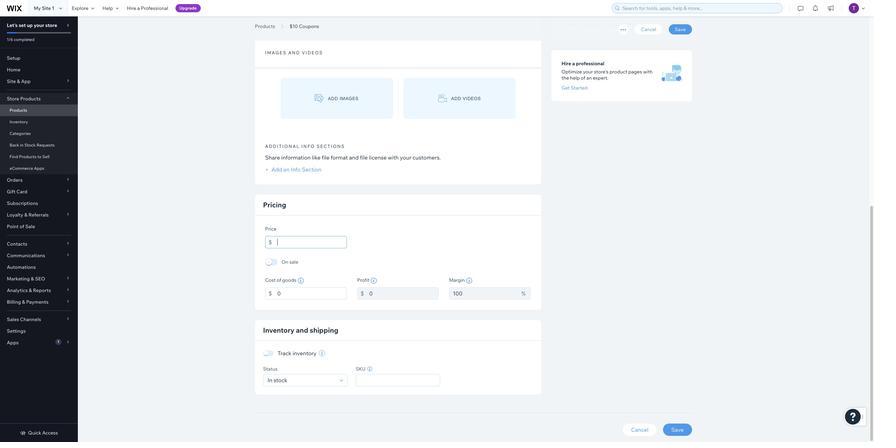 Task type: vqa. For each thing, say whether or not it's contained in the screenshot.
$10 Coupons
yes



Task type: describe. For each thing, give the bounding box(es) containing it.
$ for %
[[361, 290, 364, 297]]

a for professional
[[573, 60, 575, 67]]

channels
[[20, 316, 41, 323]]

cost
[[265, 277, 276, 283]]

inventory link
[[0, 116, 78, 128]]

store's
[[594, 69, 609, 75]]

hire a professional
[[562, 60, 605, 67]]

information
[[281, 154, 311, 161]]

1 vertical spatial products link
[[0, 105, 78, 116]]

1 vertical spatial cancel button
[[623, 424, 657, 436]]

your inside optimize your store's product pages with the help of an expert.
[[583, 69, 593, 75]]

your inside sidebar element
[[34, 22, 44, 28]]

info
[[302, 144, 315, 149]]

1 horizontal spatial site
[[42, 5, 51, 11]]

1 vertical spatial and
[[349, 154, 359, 161]]

& for site
[[17, 78, 20, 84]]

section
[[302, 166, 322, 173]]

billing
[[7, 299, 21, 305]]

started
[[571, 85, 588, 91]]

inventory for inventory
[[10, 119, 28, 124]]

set
[[19, 22, 26, 28]]

site & app button
[[0, 76, 78, 87]]

videos
[[463, 96, 481, 101]]

pages
[[629, 69, 643, 75]]

let's
[[7, 22, 18, 28]]

store
[[7, 96, 19, 102]]

1 vertical spatial save button
[[664, 424, 692, 436]]

hire a professional link
[[123, 0, 172, 16]]

categories link
[[0, 128, 78, 139]]

images
[[340, 96, 359, 101]]

videos
[[302, 50, 323, 55]]

info tooltip image for margin
[[466, 278, 473, 284]]

info
[[291, 166, 301, 173]]

optimize
[[562, 69, 582, 75]]

margin
[[449, 277, 465, 283]]

store products
[[7, 96, 41, 102]]

upgrade
[[180, 5, 197, 11]]

categories
[[10, 131, 31, 136]]

& for billing
[[22, 299, 25, 305]]

products inside $10 coupons form
[[255, 23, 275, 29]]

0 horizontal spatial $10
[[255, 15, 277, 30]]

ecommerce apps
[[10, 166, 44, 171]]

sales
[[7, 316, 19, 323]]

get started
[[562, 85, 588, 91]]

back in stock requests link
[[0, 139, 78, 151]]

help
[[571, 75, 580, 81]]

communications
[[7, 253, 45, 259]]

to
[[37, 154, 41, 159]]

2 file from the left
[[360, 154, 368, 161]]

a for professional
[[137, 5, 140, 11]]

with inside optimize your store's product pages with the help of an expert.
[[644, 69, 653, 75]]

my site 1
[[34, 5, 54, 11]]

price
[[265, 226, 277, 232]]

format
[[331, 154, 348, 161]]

sell
[[42, 154, 50, 159]]

1 vertical spatial an
[[284, 166, 290, 173]]

profit
[[357, 277, 370, 283]]

loyalty & referrals button
[[0, 209, 78, 221]]

help
[[102, 5, 113, 11]]

& for analytics
[[29, 287, 32, 294]]

Search for tools, apps, help & more... field
[[621, 3, 781, 13]]

home link
[[0, 64, 78, 76]]

& for marketing
[[31, 276, 34, 282]]

1/6 completed
[[7, 37, 35, 42]]

and for videos
[[288, 50, 300, 55]]

1 inside sidebar element
[[57, 340, 59, 344]]

contacts
[[7, 241, 27, 247]]

card
[[17, 189, 27, 195]]

1 file from the left
[[322, 154, 330, 161]]

an inside optimize your store's product pages with the help of an expert.
[[587, 75, 592, 81]]

in
[[20, 142, 24, 148]]

gift card
[[7, 189, 27, 195]]

on
[[282, 259, 289, 265]]

professional
[[141, 5, 168, 11]]

pricing
[[263, 201, 286, 209]]

product
[[610, 69, 628, 75]]

subscriptions link
[[0, 198, 78, 209]]

stock
[[24, 142, 36, 148]]

get
[[562, 85, 570, 91]]

sku
[[356, 366, 366, 372]]

hire for hire a professional
[[127, 5, 136, 11]]

info tooltip image for cost of goods
[[298, 278, 304, 284]]

share information like file format and file license with your customers.
[[265, 154, 441, 161]]

store
[[45, 22, 57, 28]]

ecommerce
[[10, 166, 33, 171]]

expert.
[[593, 75, 609, 81]]

share
[[265, 154, 280, 161]]

sales channels button
[[0, 314, 78, 325]]

0 horizontal spatial with
[[388, 154, 399, 161]]

optimize your store's product pages with the help of an expert.
[[562, 69, 653, 81]]

1 vertical spatial cancel
[[632, 426, 649, 433]]

get started link
[[562, 85, 588, 91]]

videos icon image
[[438, 94, 447, 103]]

point
[[7, 223, 19, 230]]

of for point of sale
[[20, 223, 24, 230]]

add videos
[[452, 96, 481, 101]]

add images
[[328, 96, 359, 101]]

automations link
[[0, 261, 78, 273]]

1 horizontal spatial $10
[[290, 23, 298, 29]]

0 vertical spatial cancel button
[[635, 24, 663, 35]]

home
[[7, 67, 20, 73]]

loyalty & referrals
[[7, 212, 49, 218]]



Task type: locate. For each thing, give the bounding box(es) containing it.
0 vertical spatial apps
[[34, 166, 44, 171]]

products up images
[[255, 23, 275, 29]]

cancel
[[641, 26, 657, 32], [632, 426, 649, 433]]

1/6
[[7, 37, 13, 42]]

1 vertical spatial apps
[[7, 340, 19, 346]]

%
[[522, 290, 526, 297]]

your
[[34, 22, 44, 28], [583, 69, 593, 75], [400, 154, 412, 161]]

1 down settings link
[[57, 340, 59, 344]]

quick access
[[28, 430, 58, 436]]

2 info tooltip image from the left
[[466, 278, 473, 284]]

0 vertical spatial cancel
[[641, 26, 657, 32]]

products down store
[[10, 108, 27, 113]]

inventory up track
[[263, 326, 295, 335]]

billing & payments button
[[0, 296, 78, 308]]

coupons
[[279, 15, 332, 30], [299, 23, 319, 29]]

apps down settings
[[7, 340, 19, 346]]

sale
[[290, 259, 298, 265]]

$10 up the images and videos
[[290, 23, 298, 29]]

$ down cost
[[269, 290, 272, 297]]

file
[[322, 154, 330, 161], [360, 154, 368, 161]]

up
[[27, 22, 33, 28]]

1 vertical spatial your
[[583, 69, 593, 75]]

app
[[21, 78, 31, 84]]

1 horizontal spatial hire
[[562, 60, 572, 67]]

track inventory
[[278, 350, 317, 357]]

1 vertical spatial 1
[[57, 340, 59, 344]]

your right the up
[[34, 22, 44, 28]]

additional
[[265, 144, 300, 149]]

inventory
[[293, 350, 317, 357]]

hire right help button
[[127, 5, 136, 11]]

goods
[[282, 277, 297, 283]]

gallery image
[[315, 94, 324, 103]]

and left videos
[[288, 50, 300, 55]]

0 vertical spatial save
[[675, 26, 686, 32]]

site right my
[[42, 5, 51, 11]]

$10
[[255, 15, 277, 30], [290, 23, 298, 29]]

1 vertical spatial hire
[[562, 60, 572, 67]]

$10 coupons up videos
[[290, 23, 319, 29]]

inventory
[[10, 119, 28, 124], [263, 326, 295, 335]]

1 horizontal spatial your
[[400, 154, 412, 161]]

& left app
[[17, 78, 20, 84]]

0 vertical spatial products link
[[252, 23, 279, 30]]

settings link
[[0, 325, 78, 337]]

shipping
[[310, 326, 339, 335]]

add right gallery image
[[328, 96, 338, 101]]

info tooltip image
[[298, 278, 304, 284], [466, 278, 473, 284]]

0 horizontal spatial an
[[284, 166, 290, 173]]

add an info section
[[271, 166, 322, 173]]

0 horizontal spatial file
[[322, 154, 330, 161]]

sections
[[317, 144, 345, 149]]

$10 coupons
[[255, 15, 332, 30], [290, 23, 319, 29]]

1 right my
[[52, 5, 54, 11]]

of inside optimize your store's product pages with the help of an expert.
[[581, 75, 586, 81]]

hire
[[127, 5, 136, 11], [562, 60, 572, 67]]

customers.
[[413, 154, 441, 161]]

hire for hire a professional
[[562, 60, 572, 67]]

setup link
[[0, 52, 78, 64]]

0 vertical spatial your
[[34, 22, 44, 28]]

cost of goods
[[265, 277, 297, 283]]

1 horizontal spatial an
[[587, 75, 592, 81]]

0 vertical spatial an
[[587, 75, 592, 81]]

of for cost of goods
[[277, 277, 281, 283]]

find
[[10, 154, 18, 159]]

payments
[[26, 299, 49, 305]]

products inside popup button
[[20, 96, 41, 102]]

inventory up categories
[[10, 119, 28, 124]]

0 vertical spatial hire
[[127, 5, 136, 11]]

2 vertical spatial and
[[296, 326, 309, 335]]

1
[[52, 5, 54, 11], [57, 340, 59, 344]]

add for add videos
[[452, 96, 462, 101]]

inventory and shipping
[[263, 326, 339, 335]]

products link down store products
[[0, 105, 78, 116]]

site & app
[[7, 78, 31, 84]]

info tooltip image
[[371, 278, 377, 284]]

0 vertical spatial inventory
[[10, 119, 28, 124]]

sales channels
[[7, 316, 41, 323]]

setup
[[7, 55, 20, 61]]

0 horizontal spatial info tooltip image
[[298, 278, 304, 284]]

0 vertical spatial of
[[581, 75, 586, 81]]

marketing & seo
[[7, 276, 45, 282]]

1 horizontal spatial with
[[644, 69, 653, 75]]

2 add from the left
[[452, 96, 462, 101]]

analytics & reports button
[[0, 285, 78, 296]]

with
[[644, 69, 653, 75], [388, 154, 399, 161]]

quick access button
[[20, 430, 58, 436]]

& right loyalty
[[24, 212, 27, 218]]

add for add images
[[328, 96, 338, 101]]

0 horizontal spatial site
[[7, 78, 16, 84]]

products right store
[[20, 96, 41, 102]]

add
[[328, 96, 338, 101], [452, 96, 462, 101]]

requests
[[37, 142, 55, 148]]

find products to sell
[[10, 154, 50, 159]]

find products to sell link
[[0, 151, 78, 163]]

&
[[17, 78, 20, 84], [24, 212, 27, 218], [31, 276, 34, 282], [29, 287, 32, 294], [22, 299, 25, 305]]

on sale
[[282, 259, 298, 265]]

inventory for inventory and shipping
[[263, 326, 295, 335]]

back in stock requests
[[10, 142, 55, 148]]

2 vertical spatial of
[[277, 277, 281, 283]]

& left reports
[[29, 287, 32, 294]]

Start typing a brand name field
[[564, 18, 680, 29]]

$10 coupons up the images and videos
[[255, 15, 332, 30]]

info tooltip image right margin
[[466, 278, 473, 284]]

analytics & reports
[[7, 287, 51, 294]]

and right format
[[349, 154, 359, 161]]

an left expert.
[[587, 75, 592, 81]]

a up optimize
[[573, 60, 575, 67]]

1 horizontal spatial inventory
[[263, 326, 295, 335]]

1 horizontal spatial apps
[[34, 166, 44, 171]]

contacts button
[[0, 238, 78, 250]]

0 vertical spatial with
[[644, 69, 653, 75]]

1 horizontal spatial info tooltip image
[[466, 278, 473, 284]]

2 horizontal spatial of
[[581, 75, 586, 81]]

0 vertical spatial site
[[42, 5, 51, 11]]

0 horizontal spatial of
[[20, 223, 24, 230]]

0 horizontal spatial 1
[[52, 5, 54, 11]]

apps
[[34, 166, 44, 171], [7, 340, 19, 346]]

referrals
[[29, 212, 49, 218]]

0 vertical spatial 1
[[52, 5, 54, 11]]

and
[[288, 50, 300, 55], [349, 154, 359, 161], [296, 326, 309, 335]]

loyalty
[[7, 212, 23, 218]]

$ down profit
[[361, 290, 364, 297]]

1 vertical spatial of
[[20, 223, 24, 230]]

& left seo
[[31, 276, 34, 282]]

a
[[137, 5, 140, 11], [573, 60, 575, 67]]

of right cost
[[277, 277, 281, 283]]

with right license
[[388, 154, 399, 161]]

an left info
[[284, 166, 290, 173]]

sidebar element
[[0, 16, 78, 442]]

1 horizontal spatial 1
[[57, 340, 59, 344]]

your down professional
[[583, 69, 593, 75]]

let's set up your store
[[7, 22, 57, 28]]

0 horizontal spatial apps
[[7, 340, 19, 346]]

0 horizontal spatial inventory
[[10, 119, 28, 124]]

1 vertical spatial a
[[573, 60, 575, 67]]

add an info section link
[[265, 166, 322, 173]]

0 horizontal spatial hire
[[127, 5, 136, 11]]

1 horizontal spatial of
[[277, 277, 281, 283]]

0 horizontal spatial products link
[[0, 105, 78, 116]]

1 vertical spatial with
[[388, 154, 399, 161]]

your left customers.
[[400, 154, 412, 161]]

1 vertical spatial save
[[672, 426, 684, 433]]

of
[[581, 75, 586, 81], [20, 223, 24, 230], [277, 277, 281, 283]]

products up ecommerce apps
[[19, 154, 37, 159]]

professional
[[576, 60, 605, 67]]

apps down find products to sell link
[[34, 166, 44, 171]]

1 horizontal spatial add
[[452, 96, 462, 101]]

and for shipping
[[296, 326, 309, 335]]

$10 coupons form
[[78, 0, 875, 442]]

1 info tooltip image from the left
[[298, 278, 304, 284]]

with right pages
[[644, 69, 653, 75]]

None field
[[266, 375, 338, 386], [358, 375, 438, 386], [266, 375, 338, 386], [358, 375, 438, 386]]

inventory inside sidebar element
[[10, 119, 28, 124]]

a inside $10 coupons form
[[573, 60, 575, 67]]

None text field
[[277, 287, 347, 300], [370, 287, 439, 300], [277, 287, 347, 300], [370, 287, 439, 300]]

add right videos icon
[[452, 96, 462, 101]]

file right like
[[322, 154, 330, 161]]

settings
[[7, 328, 26, 334]]

a left professional
[[137, 5, 140, 11]]

0 vertical spatial a
[[137, 5, 140, 11]]

0 horizontal spatial your
[[34, 22, 44, 28]]

store products button
[[0, 93, 78, 105]]

2 horizontal spatial your
[[583, 69, 593, 75]]

0 horizontal spatial add
[[328, 96, 338, 101]]

info tooltip image right goods
[[298, 278, 304, 284]]

sale
[[25, 223, 35, 230]]

access
[[42, 430, 58, 436]]

products
[[255, 23, 275, 29], [20, 96, 41, 102], [10, 108, 27, 113], [19, 154, 37, 159]]

subscriptions
[[7, 200, 38, 206]]

0 vertical spatial and
[[288, 50, 300, 55]]

hire inside $10 coupons form
[[562, 60, 572, 67]]

& for loyalty
[[24, 212, 27, 218]]

0 vertical spatial save button
[[669, 24, 692, 35]]

help button
[[98, 0, 123, 16]]

& right billing
[[22, 299, 25, 305]]

$ for on sale
[[269, 239, 272, 246]]

point of sale link
[[0, 221, 78, 232]]

1 vertical spatial site
[[7, 78, 16, 84]]

like
[[312, 154, 321, 161]]

orders
[[7, 177, 23, 183]]

1 horizontal spatial products link
[[252, 23, 279, 30]]

my
[[34, 5, 41, 11]]

the
[[562, 75, 569, 81]]

None text field
[[277, 236, 347, 248], [449, 287, 518, 300], [277, 236, 347, 248], [449, 287, 518, 300]]

of right help
[[581, 75, 586, 81]]

hire up optimize
[[562, 60, 572, 67]]

0 horizontal spatial a
[[137, 5, 140, 11]]

and left shipping
[[296, 326, 309, 335]]

add
[[272, 166, 282, 173]]

of left sale at the left bottom of the page
[[20, 223, 24, 230]]

file left license
[[360, 154, 368, 161]]

site down 'home' at the top left
[[7, 78, 16, 84]]

of inside sidebar element
[[20, 223, 24, 230]]

site inside popup button
[[7, 78, 16, 84]]

marketing & seo button
[[0, 273, 78, 285]]

1 add from the left
[[328, 96, 338, 101]]

track
[[278, 350, 292, 357]]

reports
[[33, 287, 51, 294]]

products link up images
[[252, 23, 279, 30]]

automations
[[7, 264, 36, 270]]

1 horizontal spatial file
[[360, 154, 368, 161]]

ecommerce apps link
[[0, 163, 78, 174]]

$10 up images
[[255, 15, 277, 30]]

1 horizontal spatial a
[[573, 60, 575, 67]]

1 vertical spatial inventory
[[263, 326, 295, 335]]

inventory inside $10 coupons form
[[263, 326, 295, 335]]

back
[[10, 142, 19, 148]]

2 vertical spatial your
[[400, 154, 412, 161]]

seo
[[35, 276, 45, 282]]

$ down the price at left
[[269, 239, 272, 246]]



